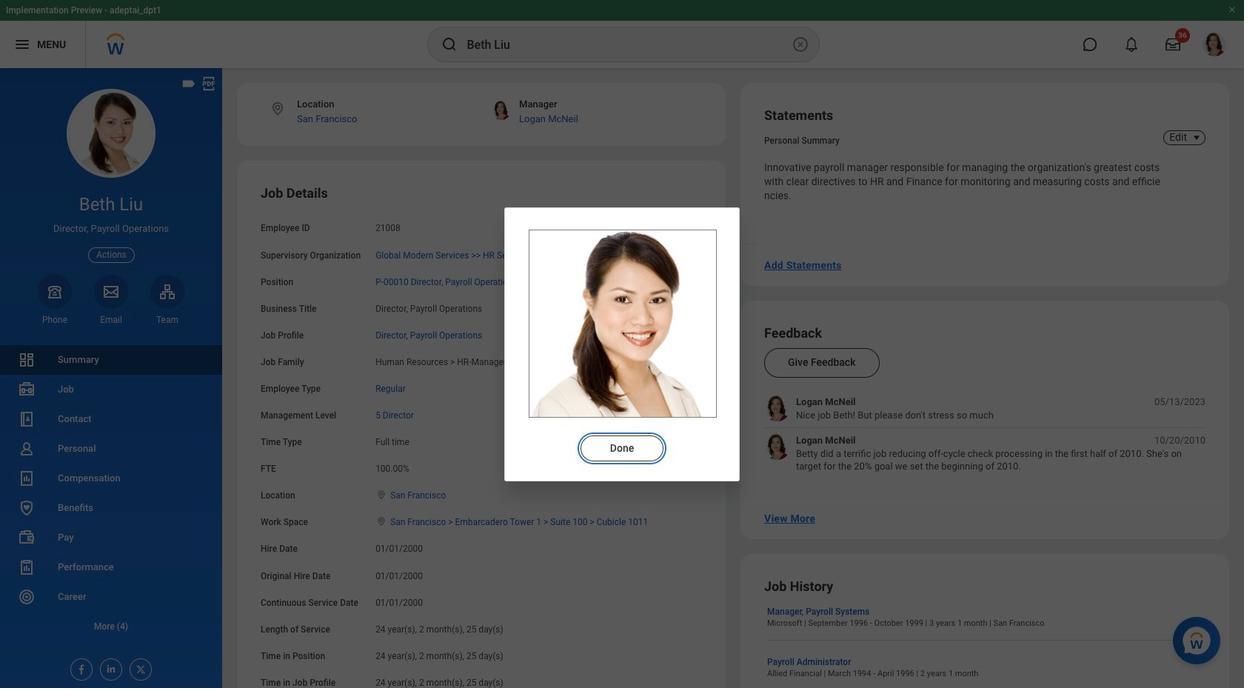 Task type: describe. For each thing, give the bounding box(es) containing it.
job image
[[18, 381, 36, 399]]

full time element
[[376, 434, 410, 448]]

1 vertical spatial location image
[[376, 490, 388, 500]]

region inside larger image alert dialog
[[529, 423, 716, 463]]

0 vertical spatial location image
[[270, 101, 286, 117]]

phone image
[[44, 283, 65, 301]]

0 horizontal spatial list
[[0, 345, 222, 642]]

view team image
[[159, 283, 176, 301]]

profile logan mcneil element
[[1194, 28, 1236, 61]]

personal summary element
[[765, 133, 840, 146]]

x circle image
[[792, 36, 809, 53]]

view printable version (pdf) image
[[201, 76, 217, 92]]

tag image
[[181, 76, 197, 92]]

x image
[[130, 659, 147, 676]]

1 employee's photo (logan mcneil) image from the top
[[765, 396, 791, 422]]

larger image alert dialog
[[505, 207, 740, 481]]



Task type: locate. For each thing, give the bounding box(es) containing it.
personal image
[[18, 440, 36, 458]]

linkedin image
[[101, 659, 117, 675]]

inbox large image
[[1166, 37, 1181, 52]]

0 vertical spatial employee's photo (logan mcneil) image
[[765, 396, 791, 422]]

summary image
[[18, 351, 36, 369]]

region
[[529, 423, 716, 463]]

compensation image
[[18, 470, 36, 488]]

group
[[261, 185, 702, 688]]

employee's photo (logan mcneil) image
[[765, 396, 791, 422], [765, 434, 791, 460]]

2 vertical spatial location image
[[376, 517, 388, 527]]

search image
[[440, 36, 458, 53]]

banner
[[0, 0, 1245, 68]]

pay image
[[18, 529, 36, 547]]

close environment banner image
[[1228, 5, 1237, 14]]

beth liu employee photo image
[[529, 229, 717, 418]]

email beth liu element
[[94, 314, 128, 326]]

navigation pane region
[[0, 68, 222, 688]]

benefits image
[[18, 499, 36, 517]]

team beth liu element
[[150, 314, 184, 326]]

1 horizontal spatial list
[[765, 396, 1206, 473]]

performance image
[[18, 559, 36, 576]]

facebook image
[[71, 659, 87, 676]]

1 vertical spatial employee's photo (logan mcneil) image
[[765, 434, 791, 460]]

career image
[[18, 588, 36, 606]]

2 employee's photo (logan mcneil) image from the top
[[765, 434, 791, 460]]

mail image
[[102, 283, 120, 301]]

list
[[0, 345, 222, 642], [765, 396, 1206, 473]]

notifications large image
[[1125, 37, 1140, 52]]

contact image
[[18, 410, 36, 428]]

phone beth liu element
[[38, 314, 72, 326]]

location image
[[270, 101, 286, 117], [376, 490, 388, 500], [376, 517, 388, 527]]



Task type: vqa. For each thing, say whether or not it's contained in the screenshot.
Happel
no



